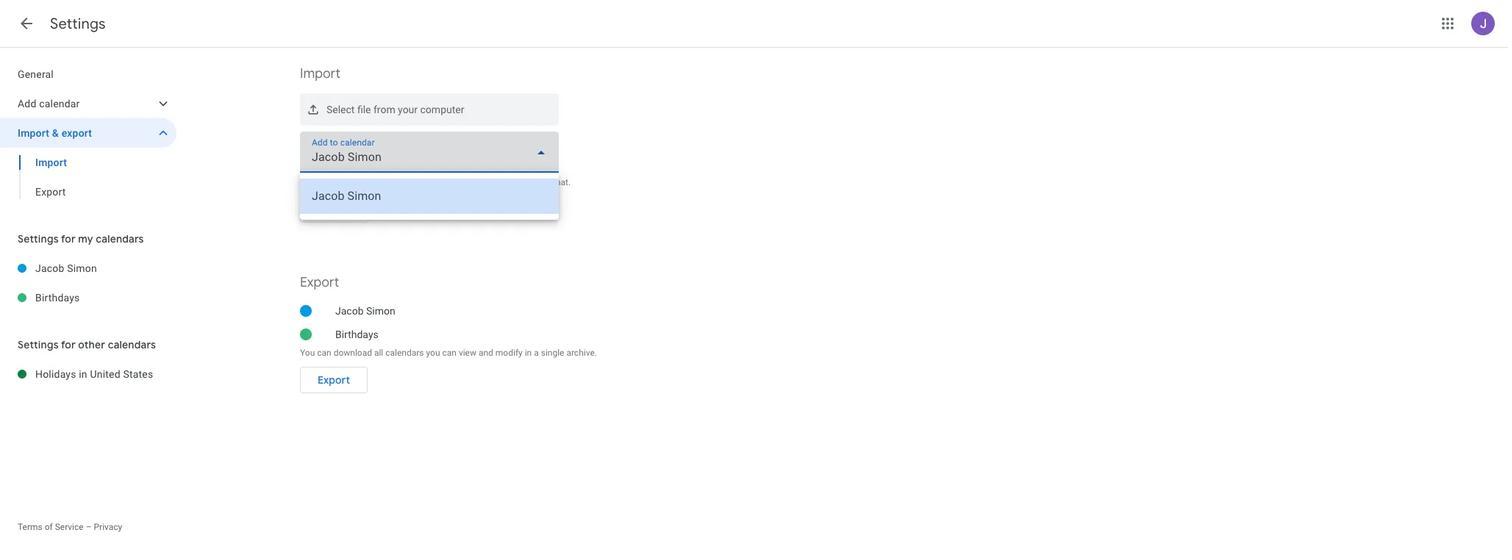 Task type: describe. For each thing, give the bounding box(es) containing it.
calendars for settings for my calendars
[[96, 232, 144, 246]]

holidays in united states tree item
[[0, 360, 177, 389]]

computer
[[420, 104, 464, 115]]

and
[[479, 348, 494, 358]]

import & export tree item
[[0, 118, 177, 148]]

birthdays link
[[35, 283, 177, 313]]

add calendar
[[18, 98, 80, 110]]

1 vertical spatial export
[[300, 274, 339, 291]]

birthdays inside 'link'
[[35, 292, 80, 304]]

your
[[398, 104, 418, 115]]

settings for my calendars tree
[[0, 254, 177, 313]]

vcs
[[469, 177, 486, 188]]

jacob simon inside "tree item"
[[35, 263, 97, 274]]

jacob simon tree item
[[0, 254, 177, 283]]

add
[[18, 98, 36, 110]]

united
[[90, 369, 120, 380]]

export
[[62, 127, 92, 139]]

1 vertical spatial jacob simon
[[335, 305, 396, 317]]

0 vertical spatial import
[[300, 65, 341, 82]]

go back image
[[18, 15, 35, 32]]

for for my
[[61, 232, 76, 246]]

birthdays tree item
[[0, 283, 177, 313]]

export for export
[[318, 374, 350, 387]]

can right you
[[442, 348, 457, 358]]

select
[[327, 104, 355, 115]]

calendars right all
[[386, 348, 424, 358]]

in inside "tree item"
[[79, 369, 87, 380]]

settings for settings for my calendars
[[18, 232, 59, 246]]

–
[[86, 522, 92, 533]]

format.
[[542, 177, 571, 188]]

1 horizontal spatial simon
[[366, 305, 396, 317]]

ical
[[442, 177, 457, 188]]

2 vertical spatial import
[[35, 157, 67, 168]]

privacy link
[[94, 522, 122, 533]]

a
[[534, 348, 539, 358]]

holidays in united states
[[35, 369, 153, 380]]

import
[[334, 177, 360, 188]]

terms of service – privacy
[[18, 522, 122, 533]]

other
[[78, 338, 105, 352]]

calendars for settings for other calendars
[[108, 338, 156, 352]]

1 vertical spatial jacob
[[335, 305, 364, 317]]

add to calendar list box
[[300, 173, 559, 220]]



Task type: locate. For each thing, give the bounding box(es) containing it.
can
[[317, 177, 332, 188], [317, 348, 332, 358], [442, 348, 457, 358]]

2 vertical spatial export
[[318, 374, 350, 387]]

2 you from the top
[[300, 348, 315, 358]]

1 horizontal spatial jacob simon
[[335, 305, 396, 317]]

for for other
[[61, 338, 76, 352]]

jacob simon
[[35, 263, 97, 274], [335, 305, 396, 317]]

can for import
[[317, 177, 332, 188]]

(ms
[[488, 177, 504, 188]]

export inside tree
[[35, 186, 66, 198]]

you
[[426, 348, 440, 358]]

export for general
[[35, 186, 66, 198]]

1 horizontal spatial in
[[433, 177, 440, 188]]

settings heading
[[50, 15, 106, 33]]

jacob down settings for my calendars
[[35, 263, 64, 274]]

simon up all
[[366, 305, 396, 317]]

import
[[300, 65, 341, 82], [18, 127, 49, 139], [35, 157, 67, 168]]

can left download
[[317, 348, 332, 358]]

file
[[357, 104, 371, 115]]

all
[[374, 348, 383, 358]]

jacob simon option
[[300, 179, 559, 214]]

you
[[300, 177, 315, 188], [300, 348, 315, 358]]

1 for from the top
[[61, 232, 76, 246]]

select file from your computer button
[[300, 93, 559, 126]]

my
[[78, 232, 93, 246]]

1 vertical spatial import
[[18, 127, 49, 139]]

in left 'united' in the bottom left of the page
[[79, 369, 87, 380]]

0 horizontal spatial jacob
[[35, 263, 64, 274]]

1 vertical spatial you
[[300, 348, 315, 358]]

jacob inside "tree item"
[[35, 263, 64, 274]]

you for export
[[300, 348, 315, 358]]

states
[[123, 369, 153, 380]]

simon down settings for my calendars
[[67, 263, 97, 274]]

you left import
[[300, 177, 315, 188]]

in
[[433, 177, 440, 188], [525, 348, 532, 358], [79, 369, 87, 380]]

1 you from the top
[[300, 177, 315, 188]]

terms
[[18, 522, 42, 533]]

import up select
[[300, 65, 341, 82]]

tree containing general
[[0, 60, 177, 207]]

jacob simon up download
[[335, 305, 396, 317]]

1 horizontal spatial birthdays
[[335, 329, 379, 341]]

birthdays up download
[[335, 329, 379, 341]]

0 vertical spatial in
[[433, 177, 440, 188]]

modify
[[496, 348, 523, 358]]

you for import
[[300, 177, 315, 188]]

simon
[[67, 263, 97, 274], [366, 305, 396, 317]]

you left download
[[300, 348, 315, 358]]

archive.
[[567, 348, 597, 358]]

you can import event information in ical or vcs (ms outlook) format.
[[300, 177, 571, 188]]

jacob simon down settings for my calendars
[[35, 263, 97, 274]]

select file from your computer
[[327, 104, 464, 115]]

of
[[45, 522, 53, 533]]

settings
[[50, 15, 106, 33], [18, 232, 59, 246], [18, 338, 59, 352]]

birthdays down jacob simon "tree item"
[[35, 292, 80, 304]]

0 vertical spatial export
[[35, 186, 66, 198]]

calendars right my
[[96, 232, 144, 246]]

2 for from the top
[[61, 338, 76, 352]]

in left "a"
[[525, 348, 532, 358]]

settings up 'holidays'
[[18, 338, 59, 352]]

0 horizontal spatial simon
[[67, 263, 97, 274]]

privacy
[[94, 522, 122, 533]]

general
[[18, 68, 54, 80]]

2 vertical spatial settings
[[18, 338, 59, 352]]

1 vertical spatial simon
[[366, 305, 396, 317]]

holidays
[[35, 369, 76, 380]]

information
[[385, 177, 431, 188]]

for left other
[[61, 338, 76, 352]]

settings for settings
[[50, 15, 106, 33]]

holidays in united states link
[[35, 360, 177, 389]]

0 horizontal spatial jacob simon
[[35, 263, 97, 274]]

calendars
[[96, 232, 144, 246], [108, 338, 156, 352], [386, 348, 424, 358]]

0 vertical spatial you
[[300, 177, 315, 188]]

single
[[541, 348, 565, 358]]

1 vertical spatial in
[[525, 348, 532, 358]]

you can download all calendars you can view and modify in a single archive.
[[300, 348, 597, 358]]

import & export
[[18, 127, 92, 139]]

can for export
[[317, 348, 332, 358]]

jacob
[[35, 263, 64, 274], [335, 305, 364, 317]]

0 vertical spatial jacob
[[35, 263, 64, 274]]

settings for my calendars
[[18, 232, 144, 246]]

0 vertical spatial simon
[[67, 263, 97, 274]]

import inside tree item
[[18, 127, 49, 139]]

group
[[0, 148, 177, 207]]

view
[[459, 348, 477, 358]]

can left import
[[317, 177, 332, 188]]

settings left my
[[18, 232, 59, 246]]

tree
[[0, 60, 177, 207]]

export
[[35, 186, 66, 198], [300, 274, 339, 291], [318, 374, 350, 387]]

0 horizontal spatial in
[[79, 369, 87, 380]]

import left &
[[18, 127, 49, 139]]

in left ical
[[433, 177, 440, 188]]

service
[[55, 522, 84, 533]]

1 vertical spatial settings
[[18, 232, 59, 246]]

download
[[334, 348, 372, 358]]

None field
[[300, 132, 559, 173]]

settings for other calendars
[[18, 338, 156, 352]]

0 vertical spatial settings
[[50, 15, 106, 33]]

for
[[61, 232, 76, 246], [61, 338, 76, 352]]

2 horizontal spatial in
[[525, 348, 532, 358]]

terms of service link
[[18, 522, 84, 533]]

settings right go back image
[[50, 15, 106, 33]]

jacob up download
[[335, 305, 364, 317]]

1 vertical spatial birthdays
[[335, 329, 379, 341]]

from
[[374, 104, 396, 115]]

group containing import
[[0, 148, 177, 207]]

calendars up the states in the left of the page
[[108, 338, 156, 352]]

0 vertical spatial for
[[61, 232, 76, 246]]

&
[[52, 127, 59, 139]]

settings for settings for other calendars
[[18, 338, 59, 352]]

1 horizontal spatial jacob
[[335, 305, 364, 317]]

import down import & export on the left
[[35, 157, 67, 168]]

outlook)
[[506, 177, 540, 188]]

birthdays
[[35, 292, 80, 304], [335, 329, 379, 341]]

2 vertical spatial in
[[79, 369, 87, 380]]

event
[[362, 177, 383, 188]]

simon inside "tree item"
[[67, 263, 97, 274]]

1 vertical spatial for
[[61, 338, 76, 352]]

for left my
[[61, 232, 76, 246]]

0 vertical spatial jacob simon
[[35, 263, 97, 274]]

0 horizontal spatial birthdays
[[35, 292, 80, 304]]

or
[[459, 177, 467, 188]]

0 vertical spatial birthdays
[[35, 292, 80, 304]]

calendar
[[39, 98, 80, 110]]



Task type: vqa. For each thing, say whether or not it's contained in the screenshot.
the 'You'
yes



